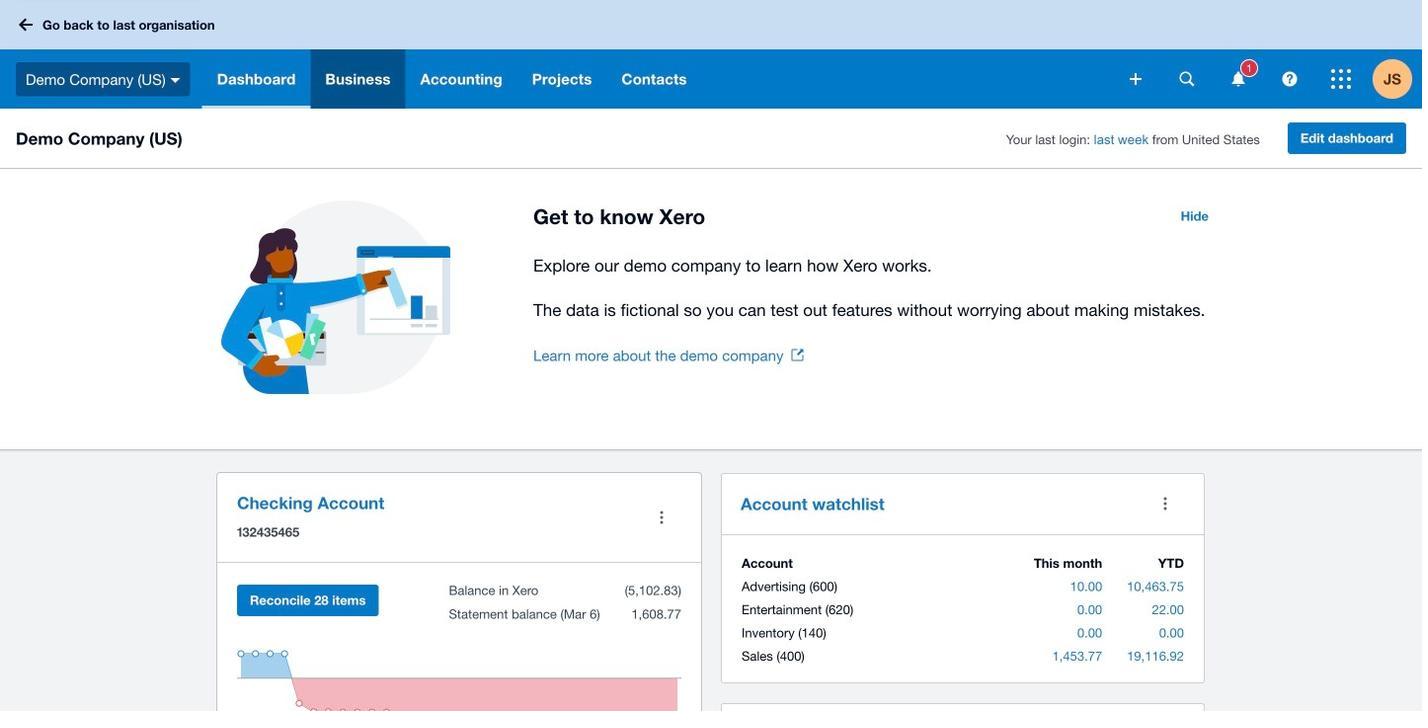 Task type: locate. For each thing, give the bounding box(es) containing it.
intro banner body element
[[533, 252, 1221, 324]]

banner
[[0, 0, 1422, 109]]

svg image
[[1332, 69, 1351, 89], [1232, 72, 1245, 86], [1283, 72, 1298, 86]]

svg image
[[19, 18, 33, 31], [1180, 72, 1195, 86], [1130, 73, 1142, 85], [171, 78, 180, 83]]

1 horizontal spatial svg image
[[1283, 72, 1298, 86]]



Task type: describe. For each thing, give the bounding box(es) containing it.
manage menu toggle image
[[642, 498, 682, 537]]

0 horizontal spatial svg image
[[1232, 72, 1245, 86]]

2 horizontal spatial svg image
[[1332, 69, 1351, 89]]



Task type: vqa. For each thing, say whether or not it's contained in the screenshot.
svg icon in THE TEST popup button
no



